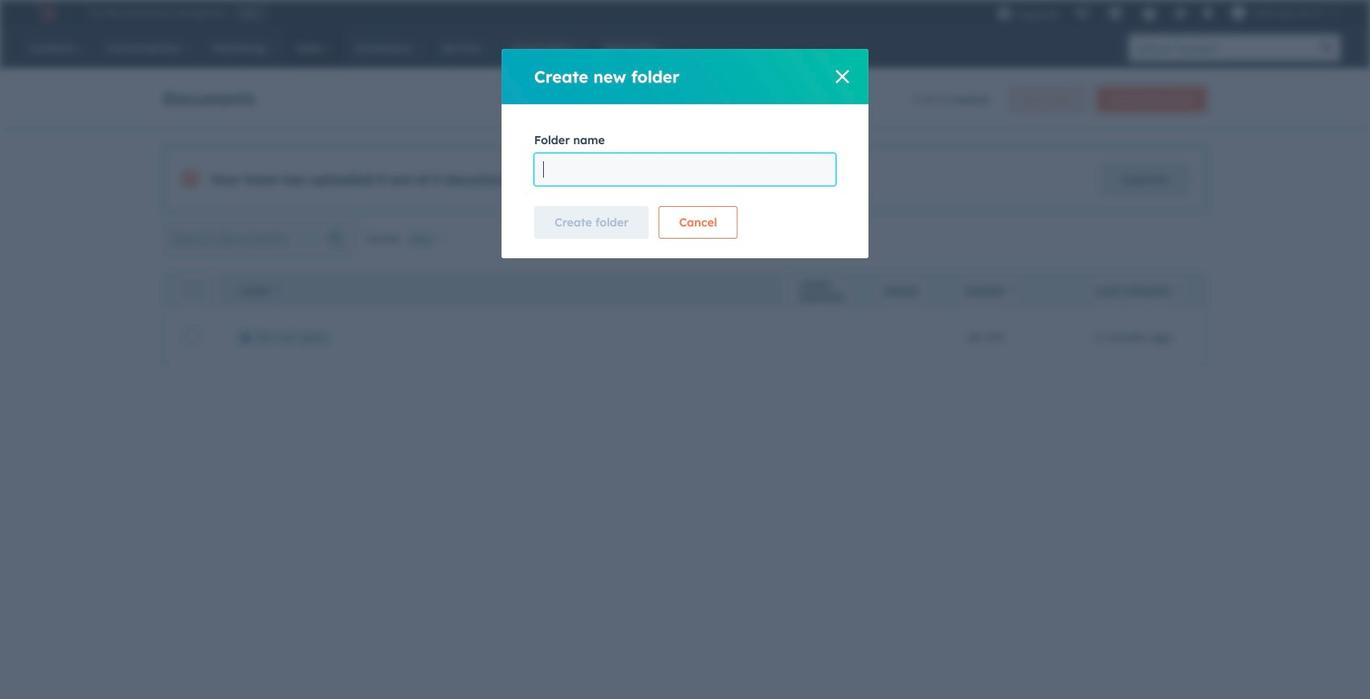 Task type: vqa. For each thing, say whether or not it's contained in the screenshot.
bottom or
no



Task type: locate. For each thing, give the bounding box(es) containing it.
0 horizontal spatial press to sort. image
[[1009, 285, 1015, 296]]

0 horizontal spatial press to sort. element
[[1009, 285, 1015, 299]]

press to sort. element
[[1009, 285, 1015, 299], [1175, 285, 1181, 299]]

ascending sort. press to sort descending. image
[[274, 285, 281, 296]]

Search search field
[[163, 223, 356, 255]]

menu
[[989, 0, 1351, 26]]

banner
[[163, 82, 1207, 113]]

press to sort. image
[[1009, 285, 1015, 296], [1175, 285, 1181, 296]]

1 horizontal spatial press to sort. image
[[1175, 285, 1181, 296]]

1 press to sort. element from the left
[[1009, 285, 1015, 299]]

1 horizontal spatial press to sort. element
[[1175, 285, 1181, 299]]

None text field
[[534, 153, 836, 186]]

1 press to sort. image from the left
[[1009, 285, 1015, 296]]



Task type: describe. For each thing, give the bounding box(es) containing it.
close image
[[836, 70, 849, 83]]

Search HubSpot search field
[[1129, 34, 1313, 62]]

2 press to sort. image from the left
[[1175, 285, 1181, 296]]

marketplaces image
[[1108, 7, 1123, 22]]

2 press to sort. element from the left
[[1175, 285, 1181, 299]]

jer mill image
[[1231, 6, 1246, 20]]

ascending sort. press to sort descending. element
[[274, 285, 281, 299]]



